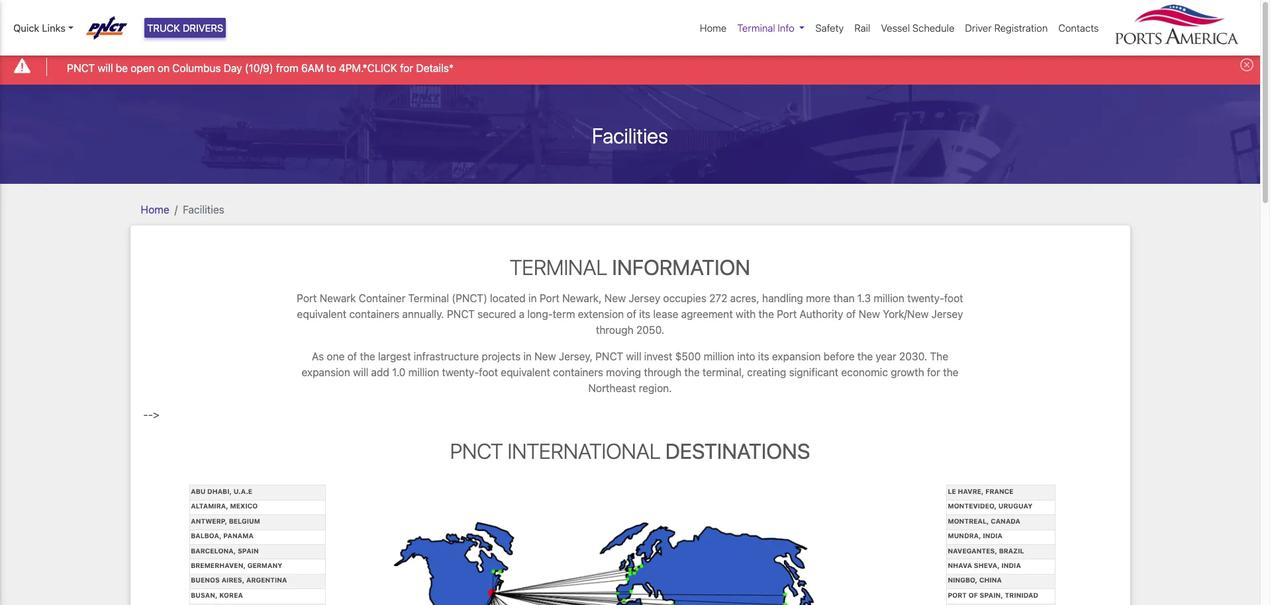 Task type: describe. For each thing, give the bounding box(es) containing it.
new inside as one of the largest infrastructure projects in new jersey, pnct will invest $500 million into its expansion before the year 2030. the expansion will add 1.0 million twenty-foot equivalent containers moving through the terminal, creating significant economic growth for the northeast region.
[[535, 351, 556, 363]]

through inside as one of the largest infrastructure projects in new jersey, pnct will invest $500 million into its expansion before the year 2030. the expansion will add 1.0 million twenty-foot equivalent containers moving through the terminal, creating significant economic growth for the northeast region.
[[644, 367, 682, 379]]

located
[[490, 293, 526, 305]]

more
[[806, 293, 831, 305]]

in inside port newark container terminal (pnct) located in port newark, new jersey occupies 272 acres, handling more than 1.3 million twenty-foot equivalent containers annually. pnct secured a long-term extension of its lease agreement with the port authority of new york/new jersey through 2050.
[[528, 293, 537, 305]]

vessel schedule
[[881, 22, 955, 34]]

truck
[[147, 22, 180, 34]]

port of spain, trinidad
[[948, 592, 1038, 600]]

1 - from the left
[[143, 409, 148, 421]]

u.a.e
[[234, 488, 252, 496]]

ningbo,
[[948, 577, 978, 585]]

1 vertical spatial facilities
[[183, 204, 224, 216]]

annually.
[[402, 309, 444, 321]]

before
[[824, 351, 855, 363]]

destinations
[[665, 439, 810, 464]]

driver
[[965, 22, 992, 34]]

0 horizontal spatial jersey
[[629, 293, 660, 305]]

2050.
[[636, 325, 664, 336]]

as
[[312, 351, 324, 363]]

infrastructure
[[414, 351, 479, 363]]

with
[[736, 309, 756, 321]]

its inside as one of the largest infrastructure projects in new jersey, pnct will invest $500 million into its expansion before the year 2030. the expansion will add 1.0 million twenty-foot equivalent containers moving through the terminal, creating significant economic growth for the northeast region.
[[758, 351, 769, 363]]

0 vertical spatial expansion
[[772, 351, 821, 363]]

through inside port newark container terminal (pnct) located in port newark, new jersey occupies 272 acres, handling more than 1.3 million twenty-foot equivalent containers annually. pnct secured a long-term extension of its lease agreement with the port authority of new york/new jersey through 2050.
[[596, 325, 634, 336]]

balboa, panama
[[191, 533, 254, 541]]

newark
[[320, 293, 356, 305]]

quick
[[13, 22, 39, 34]]

canada
[[991, 518, 1021, 526]]

0 horizontal spatial expansion
[[302, 367, 350, 379]]

in inside as one of the largest infrastructure projects in new jersey, pnct will invest $500 million into its expansion before the year 2030. the expansion will add 1.0 million twenty-foot equivalent containers moving through the terminal, creating significant economic growth for the northeast region.
[[523, 351, 532, 363]]

ningbo, china
[[948, 577, 1002, 585]]

brazil
[[999, 547, 1024, 555]]

le
[[948, 488, 956, 496]]

abu dhabi, u.a.e
[[191, 488, 252, 496]]

of inside as one of the largest infrastructure projects in new jersey, pnct will invest $500 million into its expansion before the year 2030. the expansion will add 1.0 million twenty-foot equivalent containers moving through the terminal, creating significant economic growth for the northeast region.
[[347, 351, 357, 363]]

altamira, mexico
[[191, 503, 258, 511]]

twenty- inside as one of the largest infrastructure projects in new jersey, pnct will invest $500 million into its expansion before the year 2030. the expansion will add 1.0 million twenty-foot equivalent containers moving through the terminal, creating significant economic growth for the northeast region.
[[442, 367, 479, 379]]

6am
[[301, 62, 324, 74]]

northeast
[[588, 383, 636, 395]]

quick links
[[13, 22, 65, 34]]

montreal, canada
[[948, 518, 1021, 526]]

growth
[[891, 367, 924, 379]]

1 vertical spatial jersey
[[932, 309, 963, 321]]

into
[[737, 351, 755, 363]]

for inside alert
[[400, 62, 413, 74]]

altamira,
[[191, 503, 228, 511]]

1 horizontal spatial facilities
[[592, 123, 668, 148]]

truck drivers link
[[144, 18, 226, 38]]

2 vertical spatial million
[[408, 367, 439, 379]]

projects
[[482, 351, 521, 363]]

rail image
[[392, 517, 869, 606]]

nhava sheva, india
[[948, 562, 1021, 570]]

terminal info
[[737, 22, 795, 34]]

agreement
[[681, 309, 733, 321]]

as one of the largest infrastructure projects in new jersey, pnct will invest $500 million into its expansion before the year 2030. the expansion will add 1.0 million twenty-foot equivalent containers moving through the terminal, creating significant economic growth for the northeast region.
[[302, 351, 959, 395]]

foot inside port newark container terminal (pnct) located in port newark, new jersey occupies 272 acres, handling more than 1.3 million twenty-foot equivalent containers annually. pnct secured a long-term extension of its lease agreement with the port authority of new york/new jersey through 2050.
[[944, 293, 963, 305]]

rail link
[[849, 15, 876, 41]]

terminal information
[[510, 255, 750, 280]]

navegantes,
[[948, 547, 997, 555]]

vessel
[[881, 22, 910, 34]]

authority
[[800, 309, 843, 321]]

pnct international destinations
[[450, 439, 810, 464]]

jersey,
[[559, 351, 593, 363]]

one
[[327, 351, 345, 363]]

0 vertical spatial india
[[983, 533, 1003, 541]]

>
[[153, 409, 159, 421]]

contacts link
[[1053, 15, 1104, 41]]

argentina
[[246, 577, 287, 585]]

york/new
[[883, 309, 929, 321]]

close image
[[1240, 58, 1254, 72]]

million inside port newark container terminal (pnct) located in port newark, new jersey occupies 272 acres, handling more than 1.3 million twenty-foot equivalent containers annually. pnct secured a long-term extension of its lease agreement with the port authority of new york/new jersey through 2050.
[[874, 293, 905, 305]]

sheva,
[[974, 562, 1000, 570]]

barcelona, spain
[[191, 547, 259, 555]]

term
[[553, 309, 575, 321]]

truck drivers
[[147, 22, 223, 34]]

trinidad
[[1005, 592, 1038, 600]]

driver registration
[[965, 22, 1048, 34]]

from
[[276, 62, 298, 74]]

pnct inside pnct will be open on columbus day (10/9) from 6am to 4pm.*click for details* link
[[67, 62, 95, 74]]

uruguay
[[999, 503, 1033, 511]]

the down the
[[943, 367, 959, 379]]

montreal,
[[948, 518, 989, 526]]

the
[[930, 351, 948, 363]]

invest
[[644, 351, 673, 363]]

columbus
[[172, 62, 221, 74]]

twenty- inside port newark container terminal (pnct) located in port newark, new jersey occupies 272 acres, handling more than 1.3 million twenty-foot equivalent containers annually. pnct secured a long-term extension of its lease agreement with the port authority of new york/new jersey through 2050.
[[907, 293, 944, 305]]

of up 2050. at the bottom of page
[[627, 309, 637, 321]]

mundra,
[[948, 533, 981, 541]]

2030.
[[899, 351, 927, 363]]

long-
[[527, 309, 553, 321]]

montevideo, uruguay
[[948, 503, 1033, 511]]

spain,
[[980, 592, 1003, 600]]

to
[[326, 62, 336, 74]]

containers inside as one of the largest infrastructure projects in new jersey, pnct will invest $500 million into its expansion before the year 2030. the expansion will add 1.0 million twenty-foot equivalent containers moving through the terminal, creating significant economic growth for the northeast region.
[[553, 367, 603, 379]]

germany
[[247, 562, 282, 570]]

pnct will be open on columbus day (10/9) from 6am to 4pm.*click for details* alert
[[0, 49, 1260, 85]]

port down ningbo,
[[948, 592, 967, 600]]

nhava
[[948, 562, 972, 570]]



Task type: vqa. For each thing, say whether or not it's contained in the screenshot.
is
no



Task type: locate. For each thing, give the bounding box(es) containing it.
rail
[[855, 22, 870, 34]]

terminal for terminal info
[[737, 22, 775, 34]]

0 vertical spatial for
[[400, 62, 413, 74]]

1 vertical spatial home link
[[141, 204, 169, 216]]

new down 1.3
[[859, 309, 880, 321]]

equivalent inside port newark container terminal (pnct) located in port newark, new jersey occupies 272 acres, handling more than 1.3 million twenty-foot equivalent containers annually. pnct secured a long-term extension of its lease agreement with the port authority of new york/new jersey through 2050.
[[297, 309, 346, 321]]

1 horizontal spatial containers
[[553, 367, 603, 379]]

1 vertical spatial through
[[644, 367, 682, 379]]

0 vertical spatial will
[[98, 62, 113, 74]]

foot inside as one of the largest infrastructure projects in new jersey, pnct will invest $500 million into its expansion before the year 2030. the expansion will add 1.0 million twenty-foot equivalent containers moving through the terminal, creating significant economic growth for the northeast region.
[[479, 367, 498, 379]]

1 vertical spatial containers
[[553, 367, 603, 379]]

1 horizontal spatial for
[[927, 367, 940, 379]]

expansion down as
[[302, 367, 350, 379]]

1 horizontal spatial its
[[758, 351, 769, 363]]

twenty- up york/new
[[907, 293, 944, 305]]

1 vertical spatial new
[[859, 309, 880, 321]]

1 vertical spatial equivalent
[[501, 367, 550, 379]]

pnct will be open on columbus day (10/9) from 6am to 4pm.*click for details* link
[[67, 60, 454, 76]]

million right 1.0
[[408, 367, 439, 379]]

million
[[874, 293, 905, 305], [704, 351, 735, 363], [408, 367, 439, 379]]

0 horizontal spatial equivalent
[[297, 309, 346, 321]]

0 horizontal spatial million
[[408, 367, 439, 379]]

home link
[[695, 15, 732, 41], [141, 204, 169, 216]]

of down the ningbo, china
[[969, 592, 978, 600]]

abu
[[191, 488, 206, 496]]

in right projects
[[523, 351, 532, 363]]

0 vertical spatial jersey
[[629, 293, 660, 305]]

0 vertical spatial facilities
[[592, 123, 668, 148]]

driver registration link
[[960, 15, 1053, 41]]

1 horizontal spatial twenty-
[[907, 293, 944, 305]]

0 vertical spatial through
[[596, 325, 634, 336]]

2 vertical spatial will
[[353, 367, 368, 379]]

1 horizontal spatial terminal
[[510, 255, 608, 280]]

(pnct)
[[452, 293, 487, 305]]

info
[[778, 22, 795, 34]]

2 horizontal spatial new
[[859, 309, 880, 321]]

foot down projects
[[479, 367, 498, 379]]

its inside port newark container terminal (pnct) located in port newark, new jersey occupies 272 acres, handling more than 1.3 million twenty-foot equivalent containers annually. pnct secured a long-term extension of its lease agreement with the port authority of new york/new jersey through 2050.
[[639, 309, 651, 321]]

1 vertical spatial home
[[141, 204, 169, 216]]

in up "long-"
[[528, 293, 537, 305]]

containers down container
[[349, 309, 400, 321]]

extension
[[578, 309, 624, 321]]

0 vertical spatial million
[[874, 293, 905, 305]]

significant
[[789, 367, 839, 379]]

0 vertical spatial its
[[639, 309, 651, 321]]

0 horizontal spatial home link
[[141, 204, 169, 216]]

region.
[[639, 383, 672, 395]]

0 vertical spatial foot
[[944, 293, 963, 305]]

equivalent down "newark"
[[297, 309, 346, 321]]

0 vertical spatial home link
[[695, 15, 732, 41]]

secured
[[478, 309, 516, 321]]

1 horizontal spatial jersey
[[932, 309, 963, 321]]

1 horizontal spatial new
[[604, 293, 626, 305]]

million up terminal,
[[704, 351, 735, 363]]

0 horizontal spatial for
[[400, 62, 413, 74]]

will inside alert
[[98, 62, 113, 74]]

information
[[612, 255, 750, 280]]

the up add at the bottom of page
[[360, 351, 375, 363]]

1 vertical spatial terminal
[[510, 255, 608, 280]]

india up navegantes, brazil
[[983, 533, 1003, 541]]

through
[[596, 325, 634, 336], [644, 367, 682, 379]]

equivalent inside as one of the largest infrastructure projects in new jersey, pnct will invest $500 million into its expansion before the year 2030. the expansion will add 1.0 million twenty-foot equivalent containers moving through the terminal, creating significant economic growth for the northeast region.
[[501, 367, 550, 379]]

0 horizontal spatial home
[[141, 204, 169, 216]]

(10/9)
[[245, 62, 273, 74]]

1 vertical spatial for
[[927, 367, 940, 379]]

schedule
[[913, 22, 955, 34]]

0 vertical spatial equivalent
[[297, 309, 346, 321]]

-->
[[143, 409, 159, 421]]

$500
[[675, 351, 701, 363]]

home
[[700, 22, 727, 34], [141, 204, 169, 216]]

creating
[[747, 367, 786, 379]]

largest
[[378, 351, 411, 363]]

2 - from the left
[[148, 409, 153, 421]]

france
[[986, 488, 1014, 496]]

272
[[709, 293, 728, 305]]

pnct
[[67, 62, 95, 74], [447, 309, 475, 321], [595, 351, 623, 363], [450, 439, 503, 464]]

panama
[[223, 533, 254, 541]]

registration
[[994, 22, 1048, 34]]

mexico
[[230, 503, 258, 511]]

its up creating
[[758, 351, 769, 363]]

0 vertical spatial home
[[700, 22, 727, 34]]

of right one
[[347, 351, 357, 363]]

1 vertical spatial expansion
[[302, 367, 350, 379]]

for left details* at the left of the page
[[400, 62, 413, 74]]

new up the extension
[[604, 293, 626, 305]]

handling
[[762, 293, 803, 305]]

belgium
[[229, 518, 260, 526]]

0 horizontal spatial terminal
[[408, 293, 449, 305]]

its up 2050. at the bottom of page
[[639, 309, 651, 321]]

terminal info link
[[732, 15, 810, 41]]

expansion up the significant
[[772, 351, 821, 363]]

1 horizontal spatial equivalent
[[501, 367, 550, 379]]

port down handling
[[777, 309, 797, 321]]

port left "newark"
[[297, 293, 317, 305]]

economic
[[841, 367, 888, 379]]

day
[[224, 62, 242, 74]]

-
[[143, 409, 148, 421], [148, 409, 153, 421]]

of down than
[[846, 309, 856, 321]]

1 horizontal spatial home
[[700, 22, 727, 34]]

1 horizontal spatial million
[[704, 351, 735, 363]]

0 horizontal spatial will
[[98, 62, 113, 74]]

busan,
[[191, 592, 218, 600]]

1 horizontal spatial through
[[644, 367, 682, 379]]

international
[[508, 439, 661, 464]]

port newark container terminal (pnct) located in port newark, new jersey occupies 272 acres, handling more than 1.3 million twenty-foot equivalent containers annually. pnct secured a long-term extension of its lease agreement with the port authority of new york/new jersey through 2050.
[[297, 293, 963, 336]]

1 horizontal spatial home link
[[695, 15, 732, 41]]

equivalent
[[297, 309, 346, 321], [501, 367, 550, 379]]

0 horizontal spatial twenty-
[[442, 367, 479, 379]]

foot up the
[[944, 293, 963, 305]]

port
[[297, 293, 317, 305], [540, 293, 560, 305], [777, 309, 797, 321], [948, 592, 967, 600]]

1 horizontal spatial foot
[[944, 293, 963, 305]]

0 horizontal spatial its
[[639, 309, 651, 321]]

buenos
[[191, 577, 220, 585]]

2 horizontal spatial terminal
[[737, 22, 775, 34]]

terminal inside port newark container terminal (pnct) located in port newark, new jersey occupies 272 acres, handling more than 1.3 million twenty-foot equivalent containers annually. pnct secured a long-term extension of its lease agreement with the port authority of new york/new jersey through 2050.
[[408, 293, 449, 305]]

india
[[983, 533, 1003, 541], [1002, 562, 1021, 570]]

jersey right york/new
[[932, 309, 963, 321]]

1 horizontal spatial will
[[353, 367, 368, 379]]

equivalent down projects
[[501, 367, 550, 379]]

0 horizontal spatial through
[[596, 325, 634, 336]]

buenos aires, argentina
[[191, 577, 287, 585]]

1 horizontal spatial expansion
[[772, 351, 821, 363]]

1 vertical spatial its
[[758, 351, 769, 363]]

0 vertical spatial terminal
[[737, 22, 775, 34]]

terminal,
[[703, 367, 744, 379]]

1 vertical spatial foot
[[479, 367, 498, 379]]

the right with
[[759, 309, 774, 321]]

containers inside port newark container terminal (pnct) located in port newark, new jersey occupies 272 acres, handling more than 1.3 million twenty-foot equivalent containers annually. pnct secured a long-term extension of its lease agreement with the port authority of new york/new jersey through 2050.
[[349, 309, 400, 321]]

2 horizontal spatial million
[[874, 293, 905, 305]]

through down invest
[[644, 367, 682, 379]]

through down the extension
[[596, 325, 634, 336]]

terminal up newark,
[[510, 255, 608, 280]]

the up economic
[[858, 351, 873, 363]]

new left jersey,
[[535, 351, 556, 363]]

pnct inside port newark container terminal (pnct) located in port newark, new jersey occupies 272 acres, handling more than 1.3 million twenty-foot equivalent containers annually. pnct secured a long-term extension of its lease agreement with the port authority of new york/new jersey through 2050.
[[447, 309, 475, 321]]

foot
[[944, 293, 963, 305], [479, 367, 498, 379]]

lease
[[653, 309, 678, 321]]

the down $500
[[684, 367, 700, 379]]

twenty-
[[907, 293, 944, 305], [442, 367, 479, 379]]

1 vertical spatial will
[[626, 351, 641, 363]]

busan, korea
[[191, 592, 243, 600]]

terminal left the info
[[737, 22, 775, 34]]

newark,
[[562, 293, 602, 305]]

mundra, india
[[948, 533, 1003, 541]]

vessel schedule link
[[876, 15, 960, 41]]

1 vertical spatial million
[[704, 351, 735, 363]]

antwerp, belgium
[[191, 518, 260, 526]]

than
[[833, 293, 855, 305]]

the inside port newark container terminal (pnct) located in port newark, new jersey occupies 272 acres, handling more than 1.3 million twenty-foot equivalent containers annually. pnct secured a long-term extension of its lease agreement with the port authority of new york/new jersey through 2050.
[[759, 309, 774, 321]]

open
[[131, 62, 155, 74]]

million up york/new
[[874, 293, 905, 305]]

will
[[98, 62, 113, 74], [626, 351, 641, 363], [353, 367, 368, 379]]

links
[[42, 22, 65, 34]]

antwerp,
[[191, 518, 227, 526]]

containers
[[349, 309, 400, 321], [553, 367, 603, 379]]

bremerhaven,
[[191, 562, 246, 570]]

0 horizontal spatial new
[[535, 351, 556, 363]]

balboa,
[[191, 533, 221, 541]]

2 vertical spatial terminal
[[408, 293, 449, 305]]

pnct will be open on columbus day (10/9) from 6am to 4pm.*click for details*
[[67, 62, 454, 74]]

moving
[[606, 367, 641, 379]]

for inside as one of the largest infrastructure projects in new jersey, pnct will invest $500 million into its expansion before the year 2030. the expansion will add 1.0 million twenty-foot equivalent containers moving through the terminal, creating significant economic growth for the northeast region.
[[927, 367, 940, 379]]

2 vertical spatial new
[[535, 351, 556, 363]]

new
[[604, 293, 626, 305], [859, 309, 880, 321], [535, 351, 556, 363]]

1 vertical spatial twenty-
[[442, 367, 479, 379]]

pnct inside as one of the largest infrastructure projects in new jersey, pnct will invest $500 million into its expansion before the year 2030. the expansion will add 1.0 million twenty-foot equivalent containers moving through the terminal, creating significant economic growth for the northeast region.
[[595, 351, 623, 363]]

0 horizontal spatial facilities
[[183, 204, 224, 216]]

will up "moving"
[[626, 351, 641, 363]]

2 horizontal spatial will
[[626, 351, 641, 363]]

of
[[627, 309, 637, 321], [846, 309, 856, 321], [347, 351, 357, 363], [969, 592, 978, 600]]

port up "long-"
[[540, 293, 560, 305]]

1 vertical spatial india
[[1002, 562, 1021, 570]]

0 vertical spatial twenty-
[[907, 293, 944, 305]]

jersey up lease
[[629, 293, 660, 305]]

quick links link
[[13, 20, 73, 35]]

twenty- down infrastructure
[[442, 367, 479, 379]]

montevideo,
[[948, 503, 997, 511]]

will left be at the left top of page
[[98, 62, 113, 74]]

india down brazil
[[1002, 562, 1021, 570]]

1.0
[[392, 367, 406, 379]]

expansion
[[772, 351, 821, 363], [302, 367, 350, 379]]

0 horizontal spatial foot
[[479, 367, 498, 379]]

year
[[876, 351, 896, 363]]

0 horizontal spatial containers
[[349, 309, 400, 321]]

1 vertical spatial in
[[523, 351, 532, 363]]

le havre, france
[[948, 488, 1014, 496]]

terminal up annually.
[[408, 293, 449, 305]]

container
[[359, 293, 406, 305]]

will left add at the bottom of page
[[353, 367, 368, 379]]

for down the
[[927, 367, 940, 379]]

containers down jersey,
[[553, 367, 603, 379]]

0 vertical spatial containers
[[349, 309, 400, 321]]

0 vertical spatial in
[[528, 293, 537, 305]]

terminal for terminal information
[[510, 255, 608, 280]]

0 vertical spatial new
[[604, 293, 626, 305]]



